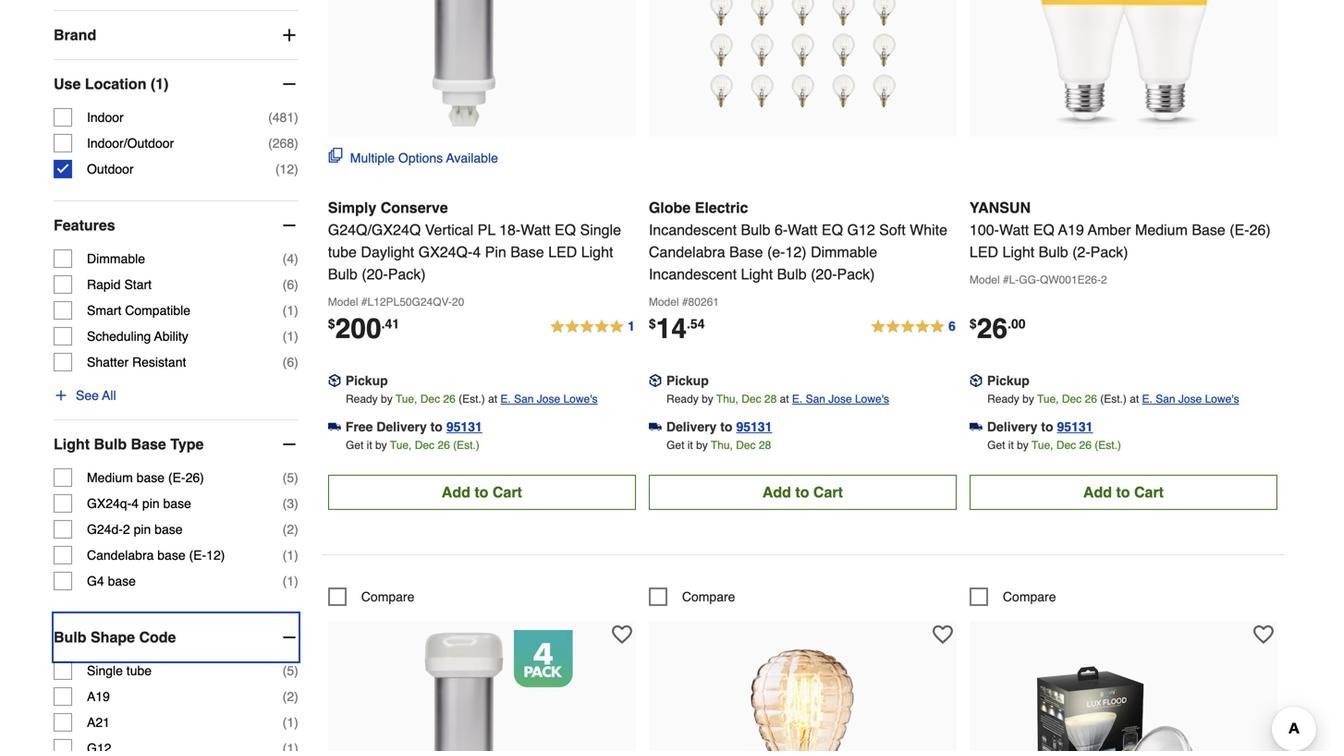 Task type: locate. For each thing, give the bounding box(es) containing it.
) for g4 base
[[294, 574, 298, 589]]

1 horizontal spatial add to cart button
[[649, 475, 957, 510]]

1 add from the left
[[442, 484, 470, 501]]

shatter resistant
[[87, 355, 186, 370]]

2 horizontal spatial add to cart button
[[970, 475, 1278, 510]]

base right the g4
[[108, 574, 136, 589]]

1 ( 5 ) from the top
[[283, 471, 298, 485]]

26)
[[1250, 221, 1271, 238], [185, 471, 204, 485]]

9 ) from the top
[[294, 471, 298, 485]]

3 ( 1 ) from the top
[[283, 548, 298, 563]]

pickup image for ready by tue, dec 26 (est.) at e. san jose lowe's
[[970, 375, 983, 387]]

#
[[1003, 274, 1009, 287], [361, 296, 368, 309], [682, 296, 688, 309]]

) for outdoor
[[294, 162, 298, 177]]

( 6 ) for start
[[283, 277, 298, 292]]

2 (20- from the left
[[811, 266, 837, 283]]

3 cart from the left
[[1134, 484, 1164, 501]]

pin down gx24q-4 pin base at bottom left
[[134, 522, 151, 537]]

# left gg-
[[1003, 274, 1009, 287]]

1 led from the left
[[548, 244, 577, 261]]

2 add from the left
[[763, 484, 791, 501]]

1 horizontal spatial candelabra
[[649, 244, 725, 261]]

) for shatter resistant
[[294, 355, 298, 370]]

(2-
[[1073, 244, 1091, 261]]

(
[[268, 110, 273, 125], [268, 136, 273, 151], [275, 162, 280, 177], [283, 252, 287, 266], [283, 277, 287, 292], [283, 303, 287, 318], [283, 329, 287, 344], [283, 355, 287, 370], [283, 471, 287, 485], [283, 497, 287, 511], [283, 522, 287, 537], [283, 548, 287, 563], [283, 574, 287, 589], [283, 664, 287, 679], [283, 690, 287, 705], [283, 716, 287, 730]]

pickup down '$ 14 .54'
[[666, 373, 709, 388]]

thu, down ready by thu, dec 28 at e. san jose lowe's
[[711, 439, 733, 452]]

base down medium base (e-26)
[[163, 497, 191, 511]]

add to cart button
[[328, 475, 636, 510], [649, 475, 957, 510], [970, 475, 1278, 510]]

1 horizontal spatial model
[[649, 296, 679, 309]]

(20- inside globe electric incandescent bulb 6-watt eq g12 soft white candelabra base (e-12) dimmable incandescent light bulb (20-pack)
[[811, 266, 837, 283]]

3 compare from the left
[[1003, 590, 1056, 605]]

0 horizontal spatial 12)
[[206, 548, 225, 563]]

(e-
[[1230, 221, 1250, 238], [168, 471, 185, 485], [189, 548, 206, 563]]

( for indoor/outdoor
[[268, 136, 273, 151]]

( for medium base (e-26)
[[283, 471, 287, 485]]

1 horizontal spatial it
[[688, 439, 693, 452]]

( for outdoor
[[275, 162, 280, 177]]

1 5 stars image from the left
[[549, 316, 636, 338]]

1 delivery from the left
[[377, 420, 427, 434]]

add to cart for 1st add to cart button
[[442, 484, 522, 501]]

minus image inside 'bulb shape code' button
[[280, 629, 298, 647]]

pickup right pickup image at left
[[346, 373, 388, 388]]

2 horizontal spatial add to cart
[[1083, 484, 1164, 501]]

1 vertical spatial single
[[87, 664, 123, 679]]

2 truck filled image from the left
[[970, 421, 983, 434]]

1 for g4 base
[[287, 574, 294, 589]]

$ inside '$ 14 .54'
[[649, 317, 656, 331]]

12) down 6-
[[785, 244, 807, 261]]

simply conserve g24q/gx24q vertical pl 18-watt eq single tube daylight gx24q-4 pin base led light bulb (4-pack) image
[[380, 630, 584, 752]]

single tube
[[87, 664, 152, 679]]

0 horizontal spatial candelabra
[[87, 548, 154, 563]]

2 compare from the left
[[682, 590, 735, 605]]

pack) down amber at the top right of page
[[1091, 244, 1128, 261]]

0 horizontal spatial medium
[[87, 471, 133, 485]]

2 at from the left
[[780, 393, 789, 406]]

( 2 )
[[283, 522, 298, 537], [283, 690, 298, 705]]

2 lowe's from the left
[[855, 393, 889, 406]]

1 horizontal spatial led
[[970, 244, 999, 261]]

2 add to cart from the left
[[763, 484, 843, 501]]

light up 1 button
[[581, 244, 613, 261]]

3 e. from the left
[[1142, 393, 1153, 406]]

( 1 )
[[283, 303, 298, 318], [283, 329, 298, 344], [283, 548, 298, 563], [283, 574, 298, 589], [283, 716, 298, 730]]

$ 14 .54
[[649, 313, 705, 345]]

eq right 18-
[[555, 221, 576, 238]]

1 horizontal spatial dimmable
[[811, 244, 877, 261]]

12 ) from the top
[[294, 548, 298, 563]]

heart outline image
[[612, 625, 632, 645], [933, 625, 953, 645]]

2 horizontal spatial san
[[1156, 393, 1176, 406]]

(1)
[[151, 75, 169, 93]]

15 ) from the top
[[294, 690, 298, 705]]

a19 up a21
[[87, 690, 110, 705]]

2 horizontal spatial (e-
[[1230, 221, 1250, 238]]

0 vertical spatial ( 6 )
[[283, 277, 298, 292]]

0 vertical spatial ( 2 )
[[283, 522, 298, 537]]

3 jose from the left
[[1179, 393, 1202, 406]]

0 vertical spatial 26)
[[1250, 221, 1271, 238]]

pickup down the actual price $26.00 element
[[987, 373, 1030, 388]]

at for free delivery to 95131
[[488, 393, 498, 406]]

ready by tue, dec 26 (est.) at e. san jose lowe's for free delivery to 95131
[[346, 393, 598, 406]]

incandescent
[[649, 221, 737, 238], [649, 266, 737, 283]]

light inside button
[[54, 436, 90, 453]]

1 vertical spatial pin
[[134, 522, 151, 537]]

26) inside yansun 100-watt eq a19 amber medium base (e-26) led light bulb (2-pack)
[[1250, 221, 1271, 238]]

tube down g24q/gx24q
[[328, 244, 357, 261]]

1 vertical spatial a19
[[87, 690, 110, 705]]

0 horizontal spatial at
[[488, 393, 498, 406]]

268
[[273, 136, 294, 151]]

(e- for ( 5 )
[[168, 471, 185, 485]]

gg-
[[1019, 274, 1040, 287]]

3 eq from the left
[[1033, 221, 1055, 238]]

16 ) from the top
[[294, 716, 298, 730]]

) for gx24q-4 pin base
[[294, 497, 298, 511]]

1 horizontal spatial e.
[[792, 393, 803, 406]]

0 horizontal spatial pack)
[[388, 266, 426, 283]]

cart
[[493, 484, 522, 501], [814, 484, 843, 501], [1134, 484, 1164, 501]]

) for rapid start
[[294, 277, 298, 292]]

1 horizontal spatial lowe's
[[855, 393, 889, 406]]

minus image for features
[[280, 216, 298, 235]]

jose
[[537, 393, 560, 406], [829, 393, 852, 406], [1179, 393, 1202, 406]]

e. san jose lowe's button for third the 95131 button from right
[[501, 390, 598, 409]]

2 horizontal spatial #
[[1003, 274, 1009, 287]]

1 ( 2 ) from the top
[[283, 522, 298, 537]]

0 horizontal spatial model
[[328, 296, 358, 309]]

multiple
[[350, 151, 395, 165]]

plus image
[[280, 26, 298, 44]]

ready by tue, dec 26 (est.) at e. san jose lowe's
[[346, 393, 598, 406], [988, 393, 1239, 406]]

bulb left (2-
[[1039, 244, 1068, 261]]

1 horizontal spatial ready
[[667, 393, 699, 406]]

model # 80261
[[649, 296, 719, 309]]

1 it from the left
[[367, 439, 372, 452]]

1 e. san jose lowe's button from the left
[[501, 390, 598, 409]]

1 ready from the left
[[346, 393, 378, 406]]

3 at from the left
[[1130, 393, 1139, 406]]

2 horizontal spatial ready
[[988, 393, 1020, 406]]

$ inside $ 200 .41
[[328, 317, 335, 331]]

2 horizontal spatial pack)
[[1091, 244, 1128, 261]]

compare inside 5004699881 element
[[682, 590, 735, 605]]

5 stars image left $ 26 .00
[[870, 316, 957, 338]]

2 vertical spatial 6
[[287, 355, 294, 370]]

by
[[381, 393, 393, 406], [702, 393, 714, 406], [1023, 393, 1034, 406], [375, 439, 387, 452], [696, 439, 708, 452], [1017, 439, 1029, 452]]

ready for ready by tue, dec 26 (est.) at e. san jose lowe's's pickup icon
[[988, 393, 1020, 406]]

0 horizontal spatial led
[[548, 244, 577, 261]]

ready by thu, dec 28 at e. san jose lowe's
[[667, 393, 889, 406]]

4 down ( 12 )
[[287, 252, 294, 266]]

# up .54
[[682, 296, 688, 309]]

1 vertical spatial 5
[[287, 664, 294, 679]]

base up the candelabra base (e-12) at left
[[155, 522, 183, 537]]

2 eq from the left
[[822, 221, 843, 238]]

pack) inside 'simply conserve g24q/gx24q vertical pl 18-watt eq single tube daylight gx24q-4 pin base led light bulb (20-pack)'
[[388, 266, 426, 283]]

6 for shatter resistant
[[287, 355, 294, 370]]

2 horizontal spatial at
[[1130, 393, 1139, 406]]

1 minus image from the top
[[280, 75, 298, 93]]

1 get it by tue, dec 26 (est.) from the left
[[346, 439, 480, 452]]

) for indoor
[[294, 110, 298, 125]]

4 minus image from the top
[[280, 629, 298, 647]]

conserve
[[381, 199, 448, 216]]

delivery to 95131 for thu, dec 28
[[666, 420, 772, 434]]

0 horizontal spatial pickup
[[346, 373, 388, 388]]

0 horizontal spatial add
[[442, 484, 470, 501]]

1 ) from the top
[[294, 110, 298, 125]]

1 eq from the left
[[555, 221, 576, 238]]

( for g24d-2 pin base
[[283, 522, 287, 537]]

(est.)
[[459, 393, 485, 406], [1100, 393, 1127, 406], [453, 439, 480, 452], [1095, 439, 1121, 452]]

watt inside globe electric incandescent bulb 6-watt eq g12 soft white candelabra base (e-12) dimmable incandescent light bulb (20-pack)
[[788, 221, 818, 238]]

minus image for bulb shape code
[[280, 629, 298, 647]]

28 up get it by thu, dec 28
[[765, 393, 777, 406]]

base up gx24q-4 pin base at bottom left
[[137, 471, 165, 485]]

use location (1)
[[54, 75, 169, 93]]

actual price $14.54 element
[[649, 313, 705, 345]]

0 horizontal spatial delivery
[[377, 420, 427, 434]]

1 horizontal spatial 12)
[[785, 244, 807, 261]]

1 horizontal spatial #
[[682, 296, 688, 309]]

1 vertical spatial incandescent
[[649, 266, 737, 283]]

type
[[170, 436, 204, 453]]

1 $ from the left
[[328, 317, 335, 331]]

)
[[294, 110, 298, 125], [294, 136, 298, 151], [294, 162, 298, 177], [294, 252, 298, 266], [294, 277, 298, 292], [294, 303, 298, 318], [294, 329, 298, 344], [294, 355, 298, 370], [294, 471, 298, 485], [294, 497, 298, 511], [294, 522, 298, 537], [294, 548, 298, 563], [294, 574, 298, 589], [294, 664, 298, 679], [294, 690, 298, 705], [294, 716, 298, 730]]

4 ( 1 ) from the top
[[283, 574, 298, 589]]

2 ready from the left
[[667, 393, 699, 406]]

3 minus image from the top
[[280, 436, 298, 454]]

1 horizontal spatial get
[[667, 439, 685, 452]]

4 left pin
[[473, 244, 481, 261]]

) for g24d-2 pin base
[[294, 522, 298, 537]]

0 vertical spatial pin
[[142, 497, 160, 511]]

1 horizontal spatial pack)
[[837, 266, 875, 283]]

) for a21
[[294, 716, 298, 730]]

l-
[[1009, 274, 1019, 287]]

pickup image up truck filled image
[[649, 375, 662, 387]]

1 heart outline image from the left
[[612, 625, 632, 645]]

2 get it by tue, dec 26 (est.) from the left
[[988, 439, 1121, 452]]

1 horizontal spatial (20-
[[811, 266, 837, 283]]

( 6 ) for resistant
[[283, 355, 298, 370]]

14 ) from the top
[[294, 664, 298, 679]]

5 stars image for 200
[[549, 316, 636, 338]]

( for g4 base
[[283, 574, 287, 589]]

1 horizontal spatial get it by tue, dec 26 (est.)
[[988, 439, 1121, 452]]

1 vertical spatial 28
[[759, 439, 771, 452]]

0 horizontal spatial tube
[[126, 664, 152, 679]]

compare
[[361, 590, 415, 605], [682, 590, 735, 605], [1003, 590, 1056, 605]]

to
[[431, 420, 443, 434], [720, 420, 733, 434], [1041, 420, 1054, 434], [475, 484, 489, 501], [795, 484, 809, 501], [1116, 484, 1130, 501]]

medium up gx24q-
[[87, 471, 133, 485]]

5 stars image containing 1
[[549, 316, 636, 338]]

add for first add to cart button from the right
[[1083, 484, 1112, 501]]

lowe's
[[563, 393, 598, 406], [855, 393, 889, 406], [1205, 393, 1239, 406]]

gx24q-
[[87, 497, 132, 511]]

light bulb base type
[[54, 436, 204, 453]]

lowe's for free delivery to 95131
[[563, 393, 598, 406]]

3 delivery from the left
[[987, 420, 1038, 434]]

2 pickup image from the left
[[970, 375, 983, 387]]

see
[[76, 388, 99, 403]]

compare inside 1002794378 element
[[1003, 590, 1056, 605]]

ready up get it by thu, dec 28
[[667, 393, 699, 406]]

(20- for base
[[811, 266, 837, 283]]

95131 button
[[446, 418, 482, 436], [736, 418, 772, 436], [1057, 418, 1093, 436]]

it
[[367, 439, 372, 452], [688, 439, 693, 452], [1009, 439, 1014, 452]]

resistant
[[132, 355, 186, 370]]

1 horizontal spatial cart
[[814, 484, 843, 501]]

2 horizontal spatial cart
[[1134, 484, 1164, 501]]

0 horizontal spatial cart
[[493, 484, 522, 501]]

2 $ from the left
[[649, 317, 656, 331]]

1 for scheduling ability
[[287, 329, 294, 344]]

2
[[1101, 274, 1107, 287], [123, 522, 130, 537], [287, 522, 294, 537], [287, 690, 294, 705]]

e. for delivery to 95131
[[1142, 393, 1153, 406]]

1 vertical spatial candelabra
[[87, 548, 154, 563]]

1 pickup image from the left
[[649, 375, 662, 387]]

0 vertical spatial tube
[[328, 244, 357, 261]]

5 stars image containing 6
[[870, 316, 957, 338]]

1 add to cart from the left
[[442, 484, 522, 501]]

2 ( 6 ) from the top
[[283, 355, 298, 370]]

add
[[442, 484, 470, 501], [763, 484, 791, 501], [1083, 484, 1112, 501]]

1 vertical spatial ( 5 )
[[283, 664, 298, 679]]

5 stars image
[[549, 316, 636, 338], [870, 316, 957, 338]]

3 e. san jose lowe's button from the left
[[1142, 390, 1239, 409]]

0 horizontal spatial add to cart
[[442, 484, 522, 501]]

2 delivery from the left
[[666, 420, 717, 434]]

light up the l-
[[1003, 244, 1035, 261]]

( 3 )
[[283, 497, 298, 511]]

2 vertical spatial (e-
[[189, 548, 206, 563]]

e. san jose lowe's button
[[501, 390, 598, 409], [792, 390, 889, 409], [1142, 390, 1239, 409]]

28
[[765, 393, 777, 406], [759, 439, 771, 452]]

white
[[910, 221, 948, 238]]

watt inside yansun 100-watt eq a19 amber medium base (e-26) led light bulb (2-pack)
[[999, 221, 1029, 238]]

led down 100-
[[970, 244, 999, 261]]

6
[[287, 277, 294, 292], [949, 319, 956, 334], [287, 355, 294, 370]]

1 horizontal spatial e. san jose lowe's button
[[792, 390, 889, 409]]

2 horizontal spatial e.
[[1142, 393, 1153, 406]]

3 pickup from the left
[[987, 373, 1030, 388]]

# for globe electric incandescent bulb 6-watt eq g12 soft white candelabra base (e-12) dimmable incandescent light bulb (20-pack)
[[682, 296, 688, 309]]

code
[[139, 629, 176, 646]]

1 vertical spatial 26)
[[185, 471, 204, 485]]

tue,
[[396, 393, 417, 406], [1037, 393, 1059, 406], [390, 439, 412, 452], [1032, 439, 1054, 452]]

pack) inside globe electric incandescent bulb 6-watt eq g12 soft white candelabra base (e-12) dimmable incandescent light bulb (20-pack)
[[837, 266, 875, 283]]

simply conserve g24q/gx24q vertical pl 18-watt eq single tube daylight gx24q-4 pin base led light bulb (20-pack) image
[[380, 0, 584, 129]]

scheduling
[[87, 329, 151, 344]]

2 horizontal spatial 95131
[[1057, 420, 1093, 434]]

(e- inside yansun 100-watt eq a19 amber medium base (e-26) led light bulb (2-pack)
[[1230, 221, 1250, 238]]

0 horizontal spatial eq
[[555, 221, 576, 238]]

0 horizontal spatial a19
[[87, 690, 110, 705]]

2 minus image from the top
[[280, 216, 298, 235]]

g12
[[847, 221, 875, 238]]

1 horizontal spatial watt
[[788, 221, 818, 238]]

1 vertical spatial 6
[[949, 319, 956, 334]]

san
[[514, 393, 534, 406], [806, 393, 826, 406], [1156, 393, 1176, 406]]

minus image
[[280, 75, 298, 93], [280, 216, 298, 235], [280, 436, 298, 454], [280, 629, 298, 647]]

1 (20- from the left
[[362, 266, 388, 283]]

eq
[[555, 221, 576, 238], [822, 221, 843, 238], [1033, 221, 1055, 238]]

0 horizontal spatial ready
[[346, 393, 378, 406]]

(20- inside 'simply conserve g24q/gx24q vertical pl 18-watt eq single tube daylight gx24q-4 pin base led light bulb (20-pack)'
[[362, 266, 388, 283]]

thu, up get it by thu, dec 28
[[717, 393, 739, 406]]

1 for a21
[[287, 716, 294, 730]]

at
[[488, 393, 498, 406], [780, 393, 789, 406], [1130, 393, 1139, 406]]

bulb right ( 4 )
[[328, 266, 358, 283]]

pin for 2
[[134, 522, 151, 537]]

yansun 100-watt eq a19 amber medium base (e-26) led light bulb (2-pack) image
[[1022, 0, 1225, 129]]

medium
[[1135, 221, 1188, 238], [87, 471, 133, 485]]

2 heart outline image from the left
[[933, 625, 953, 645]]

3 ) from the top
[[294, 162, 298, 177]]

ready down the actual price $26.00 element
[[988, 393, 1020, 406]]

base inside yansun 100-watt eq a19 amber medium base (e-26) led light bulb (2-pack)
[[1192, 221, 1226, 238]]

shatter
[[87, 355, 129, 370]]

compare for the 5013103807 element
[[361, 590, 415, 605]]

( for a21
[[283, 716, 287, 730]]

watt left 'g12'
[[788, 221, 818, 238]]

light down (e-
[[741, 266, 773, 283]]

it for third the 95131 button from right
[[367, 439, 372, 452]]

minus image inside light bulb base type button
[[280, 436, 298, 454]]

ready
[[346, 393, 378, 406], [667, 393, 699, 406], [988, 393, 1020, 406]]

# up $ 200 .41
[[361, 296, 368, 309]]

$ left .00
[[970, 317, 977, 331]]

95131 for get it by thu, dec 28
[[736, 420, 772, 434]]

$ down "model # 80261" at the top of the page
[[649, 317, 656, 331]]

truck filled image
[[328, 421, 341, 434], [970, 421, 983, 434]]

0 vertical spatial medium
[[1135, 221, 1188, 238]]

a19 up (2-
[[1058, 221, 1084, 238]]

2 delivery to 95131 from the left
[[987, 420, 1093, 434]]

4 up g24d-2 pin base
[[132, 497, 139, 511]]

(20-
[[362, 266, 388, 283], [811, 266, 837, 283]]

pack) up l12pl50g24qv-
[[388, 266, 426, 283]]

add to cart
[[442, 484, 522, 501], [763, 484, 843, 501], [1083, 484, 1164, 501]]

2 horizontal spatial e. san jose lowe's button
[[1142, 390, 1239, 409]]

1 inside the 5 stars image
[[628, 319, 635, 334]]

1 jose from the left
[[537, 393, 560, 406]]

e.
[[501, 393, 511, 406], [792, 393, 803, 406], [1142, 393, 1153, 406]]

5 stars image left 14
[[549, 316, 636, 338]]

light down plus image on the left of the page
[[54, 436, 90, 453]]

# for simply conserve g24q/gx24q vertical pl 18-watt eq single tube daylight gx24q-4 pin base led light bulb (20-pack)
[[361, 296, 368, 309]]

compare for 1002794378 element
[[1003, 590, 1056, 605]]

28 down ready by thu, dec 28 at e. san jose lowe's
[[759, 439, 771, 452]]

6 for rapid start
[[287, 277, 294, 292]]

tube down code
[[126, 664, 152, 679]]

1002794378 element
[[970, 588, 1056, 606]]

2 horizontal spatial it
[[1009, 439, 1014, 452]]

1 horizontal spatial (e-
[[189, 548, 206, 563]]

( 1 ) for a21
[[283, 716, 298, 730]]

model left the l-
[[970, 274, 1000, 287]]

single right 18-
[[580, 221, 621, 238]]

1 horizontal spatial 5 stars image
[[870, 316, 957, 338]]

simply conserve g24q/gx24q vertical pl 18-watt eq single tube daylight gx24q-4 pin base led light bulb (20-pack)
[[328, 199, 621, 283]]

12) inside globe electric incandescent bulb 6-watt eq g12 soft white candelabra base (e-12) dimmable incandescent light bulb (20-pack)
[[785, 244, 807, 261]]

3 ready from the left
[[988, 393, 1020, 406]]

watt right pl
[[521, 221, 551, 238]]

single down shape
[[87, 664, 123, 679]]

2 incandescent from the top
[[649, 266, 737, 283]]

dimmable down 'g12'
[[811, 244, 877, 261]]

1 vertical spatial (e-
[[168, 471, 185, 485]]

3 $ from the left
[[970, 317, 977, 331]]

1 vertical spatial 12)
[[206, 548, 225, 563]]

2 95131 from the left
[[736, 420, 772, 434]]

3 lowe's from the left
[[1205, 393, 1239, 406]]

1 95131 button from the left
[[446, 418, 482, 436]]

0 horizontal spatial get
[[346, 439, 364, 452]]

12) up 'bulb shape code' button
[[206, 548, 225, 563]]

1 horizontal spatial at
[[780, 393, 789, 406]]

0 horizontal spatial 4
[[132, 497, 139, 511]]

watt down yansun
[[999, 221, 1029, 238]]

1 cart from the left
[[493, 484, 522, 501]]

1 vertical spatial thu,
[[711, 439, 733, 452]]

1 horizontal spatial 95131 button
[[736, 418, 772, 436]]

2 ready by tue, dec 26 (est.) at e. san jose lowe's from the left
[[988, 393, 1239, 406]]

incandescent up "model # 80261" at the top of the page
[[649, 266, 737, 283]]

medium right amber at the top right of page
[[1135, 221, 1188, 238]]

light inside yansun 100-watt eq a19 amber medium base (e-26) led light bulb (2-pack)
[[1003, 244, 1035, 261]]

1 horizontal spatial san
[[806, 393, 826, 406]]

1 delivery to 95131 from the left
[[666, 420, 772, 434]]

) for medium base (e-26)
[[294, 471, 298, 485]]

1 horizontal spatial single
[[580, 221, 621, 238]]

model for g24q/gx24q vertical pl 18-watt eq single tube daylight gx24q-4 pin base led light bulb (20-pack)
[[328, 296, 358, 309]]

options
[[398, 151, 443, 165]]

0 vertical spatial single
[[580, 221, 621, 238]]

0 horizontal spatial compare
[[361, 590, 415, 605]]

model up 200
[[328, 296, 358, 309]]

free delivery to 95131
[[346, 420, 482, 434]]

base inside globe electric incandescent bulb 6-watt eq g12 soft white candelabra base (e-12) dimmable incandescent light bulb (20-pack)
[[730, 244, 763, 261]]

1 for candelabra base (e-12)
[[287, 548, 294, 563]]

medium inside yansun 100-watt eq a19 amber medium base (e-26) led light bulb (2-pack)
[[1135, 221, 1188, 238]]

0 horizontal spatial single
[[87, 664, 123, 679]]

watt
[[521, 221, 551, 238], [788, 221, 818, 238], [999, 221, 1029, 238]]

1 compare from the left
[[361, 590, 415, 605]]

led right pin
[[548, 244, 577, 261]]

5 ) from the top
[[294, 277, 298, 292]]

) for smart compatible
[[294, 303, 298, 318]]

1 e. from the left
[[501, 393, 511, 406]]

$ up pickup image at left
[[328, 317, 335, 331]]

1 vertical spatial ( 6 )
[[283, 355, 298, 370]]

base inside button
[[131, 436, 166, 453]]

ready by tue, dec 26 (est.) at e. san jose lowe's for delivery to 95131
[[988, 393, 1239, 406]]

2 horizontal spatial add
[[1083, 484, 1112, 501]]

1 horizontal spatial medium
[[1135, 221, 1188, 238]]

minus image for light bulb base type
[[280, 436, 298, 454]]

0 horizontal spatial (20-
[[362, 266, 388, 283]]

$ for 26
[[970, 317, 977, 331]]

minus image for use location
[[280, 75, 298, 93]]

5 ( 1 ) from the top
[[283, 716, 298, 730]]

3 san from the left
[[1156, 393, 1176, 406]]

0 vertical spatial candelabra
[[649, 244, 725, 261]]

4 inside 'simply conserve g24q/gx24q vertical pl 18-watt eq single tube daylight gx24q-4 pin base led light bulb (20-pack)'
[[473, 244, 481, 261]]

it for 2nd the 95131 button from right
[[688, 439, 693, 452]]

2 ( 5 ) from the top
[[283, 664, 298, 679]]

13 ) from the top
[[294, 574, 298, 589]]

1 5 from the top
[[287, 471, 294, 485]]

20
[[452, 296, 464, 309]]

base
[[137, 471, 165, 485], [163, 497, 191, 511], [155, 522, 183, 537], [157, 548, 186, 563], [108, 574, 136, 589]]

jose for delivery to 95131
[[1179, 393, 1202, 406]]

1 horizontal spatial delivery to 95131
[[987, 420, 1093, 434]]

indoor/outdoor
[[87, 136, 174, 151]]

12)
[[785, 244, 807, 261], [206, 548, 225, 563]]

2 led from the left
[[970, 244, 999, 261]]

2 ( 2 ) from the top
[[283, 690, 298, 705]]

4 ) from the top
[[294, 252, 298, 266]]

jose for free delivery to 95131
[[537, 393, 560, 406]]

1 truck filled image from the left
[[328, 421, 341, 434]]

use
[[54, 75, 81, 93]]

delivery to 95131 for tue, dec 26
[[987, 420, 1093, 434]]

95131
[[446, 420, 482, 434], [736, 420, 772, 434], [1057, 420, 1093, 434]]

0 horizontal spatial jose
[[537, 393, 560, 406]]

2 horizontal spatial compare
[[1003, 590, 1056, 605]]

multiple options available link
[[328, 148, 498, 167]]

2 5 from the top
[[287, 664, 294, 679]]

candelabra down globe
[[649, 244, 725, 261]]

3 95131 from the left
[[1057, 420, 1093, 434]]

1 ( 6 ) from the top
[[283, 277, 298, 292]]

pack) down 'g12'
[[837, 266, 875, 283]]

minus image inside features button
[[280, 216, 298, 235]]

pin down medium base (e-26)
[[142, 497, 160, 511]]

1 at from the left
[[488, 393, 498, 406]]

pickup image down the actual price $26.00 element
[[970, 375, 983, 387]]

0 horizontal spatial get it by tue, dec 26 (est.)
[[346, 439, 480, 452]]

delivery
[[377, 420, 427, 434], [666, 420, 717, 434], [987, 420, 1038, 434]]

1 ( 1 ) from the top
[[283, 303, 298, 318]]

eq up model # l-gg-qw001e26-2
[[1033, 221, 1055, 238]]

6 ) from the top
[[294, 303, 298, 318]]

1 horizontal spatial add
[[763, 484, 791, 501]]

eq inside yansun 100-watt eq a19 amber medium base (e-26) led light bulb (2-pack)
[[1033, 221, 1055, 238]]

base down g24d-2 pin base
[[157, 548, 186, 563]]

light inside 'simply conserve g24q/gx24q vertical pl 18-watt eq single tube daylight gx24q-4 pin base led light bulb (20-pack)'
[[581, 244, 613, 261]]

eq left 'g12'
[[822, 221, 843, 238]]

8 ) from the top
[[294, 355, 298, 370]]

2 horizontal spatial get
[[988, 439, 1005, 452]]

1 horizontal spatial truck filled image
[[970, 421, 983, 434]]

compare inside the 5013103807 element
[[361, 590, 415, 605]]

candelabra up g4 base
[[87, 548, 154, 563]]

3 add from the left
[[1083, 484, 1112, 501]]

bulb up medium base (e-26)
[[94, 436, 127, 453]]

0 horizontal spatial san
[[514, 393, 534, 406]]

ready up free
[[346, 393, 378, 406]]

dimmable up "rapid start"
[[87, 252, 145, 266]]

model
[[970, 274, 1000, 287], [328, 296, 358, 309], [649, 296, 679, 309]]

1 lowe's from the left
[[563, 393, 598, 406]]

1 watt from the left
[[521, 221, 551, 238]]

2 horizontal spatial watt
[[999, 221, 1029, 238]]

0 vertical spatial (e-
[[1230, 221, 1250, 238]]

lowe's for delivery to 95131
[[1205, 393, 1239, 406]]

1 vertical spatial ( 2 )
[[283, 690, 298, 705]]

0 horizontal spatial watt
[[521, 221, 551, 238]]

compare for 5004699881 element
[[682, 590, 735, 605]]

2 horizontal spatial jose
[[1179, 393, 1202, 406]]

thu,
[[717, 393, 739, 406], [711, 439, 733, 452]]

2 5 stars image from the left
[[870, 316, 957, 338]]

3 add to cart from the left
[[1083, 484, 1164, 501]]

0 horizontal spatial it
[[367, 439, 372, 452]]

0 vertical spatial thu,
[[717, 393, 739, 406]]

base inside 'simply conserve g24q/gx24q vertical pl 18-watt eq single tube daylight gx24q-4 pin base led light bulb (20-pack)'
[[511, 244, 544, 261]]

model up 14
[[649, 296, 679, 309]]

( 1 ) for scheduling ability
[[283, 329, 298, 344]]

$ inside $ 26 .00
[[970, 317, 977, 331]]

incandescent down globe
[[649, 221, 737, 238]]

pickup image
[[649, 375, 662, 387], [970, 375, 983, 387]]

0 horizontal spatial dimmable
[[87, 252, 145, 266]]



Task type: vqa. For each thing, say whether or not it's contained in the screenshot.


Task type: describe. For each thing, give the bounding box(es) containing it.
$ 200 .41
[[328, 313, 400, 345]]

$ for 14
[[649, 317, 656, 331]]

3
[[287, 497, 294, 511]]

gx24q-4 pin base
[[87, 497, 191, 511]]

( 1 ) for candelabra base (e-12)
[[283, 548, 298, 563]]

eq inside 'simply conserve g24q/gx24q vertical pl 18-watt eq single tube daylight gx24q-4 pin base led light bulb (20-pack)'
[[555, 221, 576, 238]]

get it by tue, dec 26 (est.) for to
[[988, 439, 1121, 452]]

l12pl50g24qv-
[[368, 296, 452, 309]]

) for indoor/outdoor
[[294, 136, 298, 151]]

80261
[[688, 296, 719, 309]]

led inside 'simply conserve g24q/gx24q vertical pl 18-watt eq single tube daylight gx24q-4 pin base led light bulb (20-pack)'
[[548, 244, 577, 261]]

5013103807 element
[[328, 588, 415, 606]]

g4
[[87, 574, 104, 589]]

plus image
[[54, 388, 68, 403]]

daylight
[[361, 244, 414, 261]]

.41
[[382, 317, 400, 331]]

bulb shape code
[[54, 629, 176, 646]]

tube inside 'simply conserve g24q/gx24q vertical pl 18-watt eq single tube daylight gx24q-4 pin base led light bulb (20-pack)'
[[328, 244, 357, 261]]

location
[[85, 75, 147, 93]]

brand button
[[54, 11, 298, 59]]

led inside yansun 100-watt eq a19 amber medium base (e-26) led light bulb (2-pack)
[[970, 244, 999, 261]]

pin for 4
[[142, 497, 160, 511]]

481
[[273, 110, 294, 125]]

95131 for get it by tue, dec 26 (est.)
[[1057, 420, 1093, 434]]

dimmable inside globe electric incandescent bulb 6-watt eq g12 soft white candelabra base (e-12) dimmable incandescent light bulb (20-pack)
[[811, 244, 877, 261]]

add to cart for first add to cart button from the right
[[1083, 484, 1164, 501]]

medium base (e-26)
[[87, 471, 204, 485]]

5 stars image for 14
[[870, 316, 957, 338]]

globe electric 40-watt eq g25 soft white medium base (e-26) dimmable incandescent light bulb image
[[701, 630, 905, 752]]

1 button
[[549, 316, 636, 338]]

start
[[124, 277, 152, 292]]

ability
[[154, 329, 188, 344]]

100-
[[970, 221, 999, 238]]

base for candelabra
[[157, 548, 186, 563]]

bulb left 6-
[[741, 221, 771, 238]]

simply
[[328, 199, 377, 216]]

2 e. from the left
[[792, 393, 803, 406]]

soft
[[879, 221, 906, 238]]

add for 1st add to cart button
[[442, 484, 470, 501]]

gx24q-
[[418, 244, 473, 261]]

g24d-
[[87, 522, 123, 537]]

pickup for 3rd the 95131 button
[[987, 373, 1030, 388]]

0 vertical spatial 28
[[765, 393, 777, 406]]

smart
[[87, 303, 121, 318]]

bulb down (e-
[[777, 266, 807, 283]]

14
[[656, 313, 687, 345]]

light inside globe electric incandescent bulb 6-watt eq g12 soft white candelabra base (e-12) dimmable incandescent light bulb (20-pack)
[[741, 266, 773, 283]]

brand
[[54, 26, 96, 44]]

amber
[[1088, 221, 1131, 238]]

yansun 100-watt eq a19 amber medium base (e-26) led light bulb (2-pack)
[[970, 199, 1271, 261]]

2 jose from the left
[[829, 393, 852, 406]]

bulb inside yansun 100-watt eq a19 amber medium base (e-26) led light bulb (2-pack)
[[1039, 244, 1068, 261]]

free
[[346, 420, 373, 434]]

pickup for third the 95131 button from right
[[346, 373, 388, 388]]

compatible
[[125, 303, 191, 318]]

g24d-2 pin base
[[87, 522, 183, 537]]

see all
[[76, 388, 116, 403]]

( 2 ) for g24d-2 pin base
[[283, 522, 298, 537]]

1 vertical spatial medium
[[87, 471, 133, 485]]

eq inside globe electric incandescent bulb 6-watt eq g12 soft white candelabra base (e-12) dimmable incandescent light bulb (20-pack)
[[822, 221, 843, 238]]

see all button
[[54, 387, 116, 405]]

( for a19
[[283, 690, 287, 705]]

features button
[[54, 202, 298, 250]]

single inside 'simply conserve g24q/gx24q vertical pl 18-watt eq single tube daylight gx24q-4 pin base led light bulb (20-pack)'
[[580, 221, 621, 238]]

candelabra inside globe electric incandescent bulb 6-watt eq g12 soft white candelabra base (e-12) dimmable incandescent light bulb (20-pack)
[[649, 244, 725, 261]]

) for dimmable
[[294, 252, 298, 266]]

( 268 )
[[268, 136, 298, 151]]

bulb shape code button
[[54, 614, 298, 662]]

a19 inside yansun 100-watt eq a19 amber medium base (e-26) led light bulb (2-pack)
[[1058, 221, 1084, 238]]

(e- for ( 1 )
[[189, 548, 206, 563]]

5004699881 element
[[649, 588, 735, 606]]

200
[[335, 313, 382, 345]]

pack) for simply conserve g24q/gx24q vertical pl 18-watt eq single tube daylight gx24q-4 pin base led light bulb (20-pack)
[[388, 266, 426, 283]]

( 481 )
[[268, 110, 298, 125]]

globe electric incandescent bulb 6-watt eq g12 soft white candelabra base (e-12) dimmable incandescent light bulb (20-pack) image
[[701, 0, 905, 129]]

( 2 ) for a19
[[283, 690, 298, 705]]

( 1 ) for smart compatible
[[283, 303, 298, 318]]

rapid
[[87, 277, 121, 292]]

rapid start
[[87, 277, 152, 292]]

12
[[280, 162, 294, 177]]

ready for ready by thu, dec 28 at e. san jose lowe's pickup icon
[[667, 393, 699, 406]]

0 horizontal spatial 26)
[[185, 471, 204, 485]]

# for yansun 100-watt eq a19 amber medium base (e-26) led light bulb (2-pack)
[[1003, 274, 1009, 287]]

( for rapid start
[[283, 277, 287, 292]]

qw001e26-
[[1040, 274, 1101, 287]]

( for single tube
[[283, 664, 287, 679]]

a21
[[87, 716, 110, 730]]

get it by thu, dec 28
[[667, 439, 771, 452]]

base for medium
[[137, 471, 165, 485]]

globe
[[649, 199, 691, 216]]

$ for 200
[[328, 317, 335, 331]]

available
[[446, 151, 498, 165]]

pl
[[478, 221, 496, 238]]

multiple options available
[[350, 151, 498, 165]]

all
[[102, 388, 116, 403]]

delivery for get it by tue, dec 26 (est.)
[[987, 420, 1038, 434]]

truck filled image for free
[[328, 421, 341, 434]]

bulb left shape
[[54, 629, 86, 646]]

it for 3rd the 95131 button
[[1009, 439, 1014, 452]]

indoor
[[87, 110, 124, 125]]

yansun
[[970, 199, 1031, 216]]

light bulb base type button
[[54, 421, 298, 469]]

pack) for globe electric incandescent bulb 6-watt eq g12 soft white candelabra base (e-12) dimmable incandescent light bulb (20-pack)
[[837, 266, 875, 283]]

( for indoor
[[268, 110, 273, 125]]

g24q/gx24q
[[328, 221, 421, 238]]

candelabra base (e-12)
[[87, 548, 225, 563]]

bulb inside 'simply conserve g24q/gx24q vertical pl 18-watt eq single tube daylight gx24q-4 pin base led light bulb (20-pack)'
[[328, 266, 358, 283]]

watt inside 'simply conserve g24q/gx24q vertical pl 18-watt eq single tube daylight gx24q-4 pin base led light bulb (20-pack)'
[[521, 221, 551, 238]]

) for candelabra base (e-12)
[[294, 548, 298, 563]]

) for scheduling ability
[[294, 329, 298, 344]]

actual price $26.00 element
[[970, 313, 1026, 345]]

2 95131 button from the left
[[736, 418, 772, 436]]

) for a19
[[294, 690, 298, 705]]

pickup image
[[328, 375, 341, 387]]

( 1 ) for g4 base
[[283, 574, 298, 589]]

6 button
[[870, 316, 957, 338]]

4 for ( 4 )
[[287, 252, 294, 266]]

1 95131 from the left
[[446, 420, 482, 434]]

( 5 ) for light bulb base type
[[283, 471, 298, 485]]

3 add to cart button from the left
[[970, 475, 1278, 510]]

outdoor
[[87, 162, 134, 177]]

3 get from the left
[[988, 439, 1005, 452]]

scheduling ability
[[87, 329, 188, 344]]

18-
[[499, 221, 521, 238]]

( 4 )
[[283, 252, 298, 266]]

2 get from the left
[[667, 439, 685, 452]]

model # l12pl50g24qv-20
[[328, 296, 464, 309]]

1 incandescent from the top
[[649, 221, 737, 238]]

(e-
[[767, 244, 785, 261]]

( for candelabra base (e-12)
[[283, 548, 287, 563]]

2 cart from the left
[[814, 484, 843, 501]]

base for g4
[[108, 574, 136, 589]]

( for dimmable
[[283, 252, 287, 266]]

heart outline image
[[1254, 625, 1274, 645]]

get it by tue, dec 26 (est.) for delivery
[[346, 439, 480, 452]]

e. for free delivery to 95131
[[501, 393, 511, 406]]

geeni geeni lux par 38 75-watt eq par38 cool white medium base (e-26) dimmable smart led light bulb image
[[1022, 630, 1225, 752]]

( for gx24q-4 pin base
[[283, 497, 287, 511]]

1 for smart compatible
[[287, 303, 294, 318]]

pin
[[485, 244, 506, 261]]

.00
[[1008, 317, 1026, 331]]

pack) inside yansun 100-watt eq a19 amber medium base (e-26) led light bulb (2-pack)
[[1091, 244, 1128, 261]]

.54
[[687, 317, 705, 331]]

6 inside the 5 stars image
[[949, 319, 956, 334]]

( for smart compatible
[[283, 303, 287, 318]]

delivery for get it by thu, dec 28
[[666, 420, 717, 434]]

3 95131 button from the left
[[1057, 418, 1093, 436]]

( 12 )
[[275, 162, 298, 177]]

add to cart for 2nd add to cart button from the right
[[763, 484, 843, 501]]

shape
[[91, 629, 135, 646]]

ready for pickup image at left
[[346, 393, 378, 406]]

1 add to cart button from the left
[[328, 475, 636, 510]]

at for delivery to 95131
[[1130, 393, 1139, 406]]

model # l-gg-qw001e26-2
[[970, 274, 1107, 287]]

5 for light bulb base type
[[287, 471, 294, 485]]

( for scheduling ability
[[283, 329, 287, 344]]

e. san jose lowe's button for 3rd the 95131 button
[[1142, 390, 1239, 409]]

electric
[[695, 199, 748, 216]]

2 add to cart button from the left
[[649, 475, 957, 510]]

2 san from the left
[[806, 393, 826, 406]]

vertical
[[425, 221, 474, 238]]

1 get from the left
[[346, 439, 364, 452]]

(20- for gx24q-
[[362, 266, 388, 283]]

san for free delivery to 95131
[[514, 393, 534, 406]]

( 5 ) for bulb shape code
[[283, 664, 298, 679]]

6-
[[775, 221, 788, 238]]

( for shatter resistant
[[283, 355, 287, 370]]

g4 base
[[87, 574, 136, 589]]

truck filled image
[[649, 421, 662, 434]]

) for single tube
[[294, 664, 298, 679]]

actual price $200.41 element
[[328, 313, 400, 345]]

pickup for 2nd the 95131 button from right
[[666, 373, 709, 388]]

model for incandescent bulb 6-watt eq g12 soft white candelabra base (e-12) dimmable incandescent light bulb (20-pack)
[[649, 296, 679, 309]]

globe electric incandescent bulb 6-watt eq g12 soft white candelabra base (e-12) dimmable incandescent light bulb (20-pack)
[[649, 199, 948, 283]]

$ 26 .00
[[970, 313, 1026, 345]]

truck filled image for delivery
[[970, 421, 983, 434]]

san for delivery to 95131
[[1156, 393, 1176, 406]]

e. san jose lowe's button for 2nd the 95131 button from right
[[792, 390, 889, 409]]



